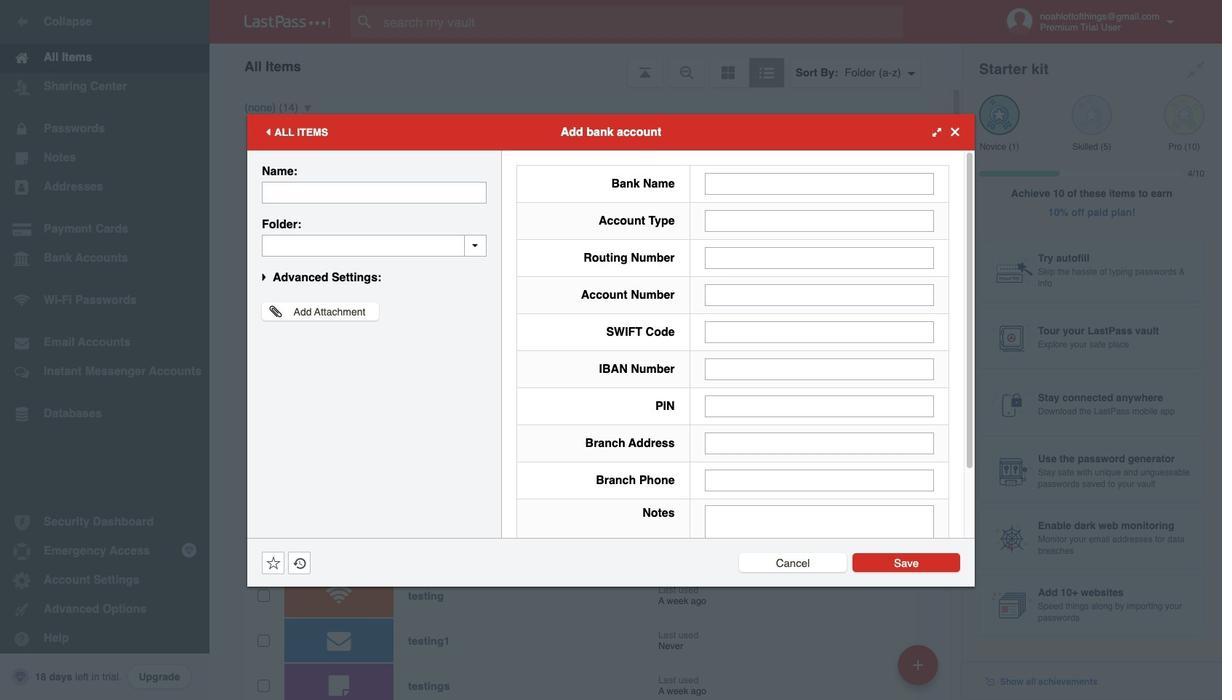 Task type: vqa. For each thing, say whether or not it's contained in the screenshot.
Main navigation NAVIGATION
yes



Task type: describe. For each thing, give the bounding box(es) containing it.
new item image
[[913, 660, 923, 670]]

vault options navigation
[[210, 44, 962, 87]]

main navigation navigation
[[0, 0, 210, 701]]

search my vault text field
[[351, 6, 932, 38]]



Task type: locate. For each thing, give the bounding box(es) containing it.
Search search field
[[351, 6, 932, 38]]

None text field
[[262, 235, 487, 256], [705, 247, 934, 269], [705, 284, 934, 306], [705, 321, 934, 343], [705, 470, 934, 491], [262, 235, 487, 256], [705, 247, 934, 269], [705, 284, 934, 306], [705, 321, 934, 343], [705, 470, 934, 491]]

dialog
[[247, 114, 975, 605]]

lastpass image
[[244, 15, 330, 28]]

None text field
[[705, 173, 934, 195], [262, 182, 487, 203], [705, 210, 934, 232], [705, 358, 934, 380], [705, 395, 934, 417], [705, 433, 934, 454], [705, 505, 934, 596], [705, 173, 934, 195], [262, 182, 487, 203], [705, 210, 934, 232], [705, 358, 934, 380], [705, 395, 934, 417], [705, 433, 934, 454], [705, 505, 934, 596]]

new item navigation
[[893, 641, 947, 701]]



